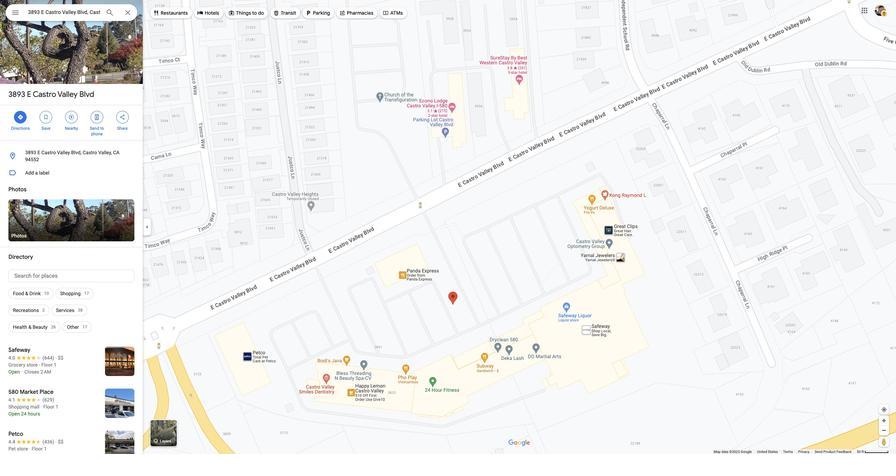 Task type: locate. For each thing, give the bounding box(es) containing it.
1 vertical spatial · $$
[[55, 439, 63, 445]]

17 right the "other"
[[82, 325, 87, 330]]

4.4
[[8, 439, 15, 445]]

hotels
[[205, 10, 219, 16]]

0 vertical spatial to
[[252, 10, 257, 16]]

0 horizontal spatial shopping
[[8, 404, 29, 410]]

restaurants
[[161, 10, 188, 16]]

price: moderate image right (644)
[[58, 355, 63, 361]]

shopping up "services 38"
[[60, 291, 81, 297]]

nearby
[[65, 126, 78, 131]]

send inside send product feedback button
[[815, 450, 823, 454]]

shopping up "24"
[[8, 404, 29, 410]]

2 · $$ from the top
[[55, 439, 63, 445]]

· for grocery store · floor 1 open ⋅ closes 2 am
[[39, 362, 40, 368]]

open inside shopping mall · floor 1 open 24 hours
[[8, 411, 20, 417]]

floor for safeway
[[41, 362, 52, 368]]

floor up 2 am at the left of page
[[41, 362, 52, 368]]

3893 up the 
[[8, 90, 25, 99]]

17 inside shopping 17
[[84, 291, 89, 296]]

valley for blvd
[[58, 90, 78, 99]]

1 vertical spatial photos
[[11, 233, 27, 239]]

food & drink 10
[[13, 291, 49, 297]]

1 inside shopping mall · floor 1 open 24 hours
[[56, 404, 58, 410]]

2 vertical spatial 1
[[44, 446, 47, 452]]


[[68, 113, 75, 121]]

store inside the grocery store · floor 1 open ⋅ closes 2 am
[[27, 362, 38, 368]]

ft
[[862, 450, 864, 454]]

1 vertical spatial store
[[17, 446, 28, 452]]

valley left the blvd
[[58, 90, 78, 99]]

· $$ right (436)
[[55, 439, 63, 445]]

17 up other 17
[[84, 291, 89, 296]]

pharmacies
[[347, 10, 374, 16]]

$$ right (644)
[[58, 355, 63, 361]]

2 price: moderate image from the top
[[58, 439, 63, 445]]

photos
[[8, 186, 27, 193], [11, 233, 27, 239]]

shopping for shopping 17
[[60, 291, 81, 297]]

castro
[[33, 90, 56, 99], [41, 150, 56, 155], [83, 150, 97, 155]]

transit
[[281, 10, 296, 16]]

1 vertical spatial 3893
[[25, 150, 36, 155]]

castro for blvd
[[33, 90, 56, 99]]

0 vertical spatial &
[[25, 291, 28, 297]]

send
[[90, 126, 99, 131], [815, 450, 823, 454]]

valley
[[58, 90, 78, 99], [57, 150, 70, 155]]

floor down (629) on the bottom of the page
[[43, 404, 54, 410]]

store
[[27, 362, 38, 368], [17, 446, 28, 452]]

1 vertical spatial price: moderate image
[[58, 439, 63, 445]]

store right the pet
[[17, 446, 28, 452]]

send left the product
[[815, 450, 823, 454]]

1 down (436)
[[44, 446, 47, 452]]

1 horizontal spatial to
[[252, 10, 257, 16]]

4.1 stars 629 reviews image
[[8, 397, 54, 404]]

3893 e castro valley blvd
[[8, 90, 94, 99]]

health & beauty 26
[[13, 325, 56, 330]]

closes
[[24, 369, 39, 375]]

other
[[67, 325, 79, 330]]

1 vertical spatial 1
[[56, 404, 58, 410]]

1 · $$ from the top
[[55, 355, 63, 361]]

0 vertical spatial send
[[90, 126, 99, 131]]

0 vertical spatial · $$
[[55, 355, 63, 361]]

shopping
[[60, 291, 81, 297], [8, 404, 29, 410]]

4.0
[[8, 355, 15, 361]]

1 right mall
[[56, 404, 58, 410]]

send inside send to phone
[[90, 126, 99, 131]]

1 vertical spatial send
[[815, 450, 823, 454]]

floor down 4.4 stars 436 reviews image
[[32, 446, 43, 452]]

None text field
[[8, 270, 134, 283]]

e
[[27, 90, 31, 99], [37, 150, 40, 155]]

price: moderate image
[[58, 355, 63, 361], [58, 439, 63, 445]]

1 horizontal spatial send
[[815, 450, 823, 454]]

1 price: moderate image from the top
[[58, 355, 63, 361]]

1 vertical spatial open
[[8, 411, 20, 417]]

photos button
[[8, 200, 134, 242]]

shopping mall · floor 1 open 24 hours
[[8, 404, 58, 417]]

0 vertical spatial 3893
[[8, 90, 25, 99]]

· inside shopping mall · floor 1 open 24 hours
[[41, 404, 42, 410]]

 pharmacies
[[339, 9, 374, 17]]

0 horizontal spatial send
[[90, 126, 99, 131]]

17 inside other 17
[[82, 325, 87, 330]]

©2023
[[729, 450, 740, 454]]

0 horizontal spatial 3893
[[8, 90, 25, 99]]

0 vertical spatial store
[[27, 362, 38, 368]]

· up closes
[[39, 362, 40, 368]]

e inside 3893 e castro valley blvd, castro valley, ca 94552
[[37, 150, 40, 155]]


[[11, 8, 20, 18]]

other 17
[[67, 325, 87, 330]]

1 open from the top
[[8, 369, 20, 375]]

0 vertical spatial floor
[[41, 362, 52, 368]]

do
[[258, 10, 264, 16]]

· $$
[[55, 355, 63, 361], [55, 439, 63, 445]]

store up closes
[[27, 362, 38, 368]]

0 vertical spatial price: moderate image
[[58, 355, 63, 361]]

(436)
[[43, 439, 54, 445]]

valley inside 3893 e castro valley blvd, castro valley, ca 94552
[[57, 150, 70, 155]]

none text field inside 3893 e castro valley blvd main content
[[8, 270, 134, 283]]

to
[[252, 10, 257, 16], [100, 126, 104, 131]]

$$ right (436)
[[58, 439, 63, 445]]

layers
[[160, 439, 171, 444]]

⋅
[[21, 369, 23, 375]]

directions
[[11, 126, 30, 131]]

open for 580 market place
[[8, 411, 20, 417]]

· right (436)
[[55, 439, 57, 445]]

shopping inside shopping mall · floor 1 open 24 hours
[[8, 404, 29, 410]]

open left "24"
[[8, 411, 20, 417]]

None field
[[28, 8, 100, 16]]

0 vertical spatial photos
[[8, 186, 27, 193]]

1 vertical spatial $$
[[58, 439, 63, 445]]

send up phone
[[90, 126, 99, 131]]

1 horizontal spatial 3893
[[25, 150, 36, 155]]

photos up the 'directory'
[[11, 233, 27, 239]]

0 horizontal spatial e
[[27, 90, 31, 99]]

petco
[[8, 431, 23, 438]]

2 open from the top
[[8, 411, 20, 417]]

zoom in image
[[882, 418, 887, 424]]

3893 inside 3893 e castro valley blvd, castro valley, ca 94552
[[25, 150, 36, 155]]

· right mall
[[41, 404, 42, 410]]

· for pet store · floor 1
[[29, 446, 30, 452]]

0 horizontal spatial to
[[100, 126, 104, 131]]

$$
[[58, 355, 63, 361], [58, 439, 63, 445]]

1 vertical spatial e
[[37, 150, 40, 155]]

store for grocery
[[27, 362, 38, 368]]

· $$ right (644)
[[55, 355, 63, 361]]

50 ft
[[857, 450, 864, 454]]

0 horizontal spatial &
[[25, 291, 28, 297]]

$$ for safeway
[[58, 355, 63, 361]]

17 for other
[[82, 325, 87, 330]]

· inside the grocery store · floor 1 open ⋅ closes 2 am
[[39, 362, 40, 368]]


[[17, 113, 24, 121]]

castro up 
[[33, 90, 56, 99]]

valley for blvd,
[[57, 150, 70, 155]]

blvd,
[[71, 150, 81, 155]]

17
[[84, 291, 89, 296], [82, 325, 87, 330]]

1 inside the grocery store · floor 1 open ⋅ closes 2 am
[[54, 362, 56, 368]]

1 vertical spatial to
[[100, 126, 104, 131]]

send product feedback button
[[815, 450, 852, 454]]

1 down (644)
[[54, 362, 56, 368]]

0 vertical spatial valley
[[58, 90, 78, 99]]

1 horizontal spatial shopping
[[60, 291, 81, 297]]

feedback
[[837, 450, 852, 454]]

place
[[40, 389, 54, 396]]

product
[[824, 450, 836, 454]]

4.4 stars 436 reviews image
[[8, 439, 54, 446]]

1
[[54, 362, 56, 368], [56, 404, 58, 410], [44, 446, 47, 452]]

3893 for 3893 e castro valley blvd, castro valley, ca 94552
[[25, 150, 36, 155]]

open
[[8, 369, 20, 375], [8, 411, 20, 417]]

3893 e castro valley blvd, castro valley, ca 94552 button
[[0, 146, 143, 166]]

open for safeway
[[8, 369, 20, 375]]

3893 up 94552
[[25, 150, 36, 155]]

2 $$ from the top
[[58, 439, 63, 445]]

open inside the grocery store · floor 1 open ⋅ closes 2 am
[[8, 369, 20, 375]]

3893 e castro valley blvd main content
[[0, 0, 143, 454]]

atms
[[390, 10, 403, 16]]

things
[[236, 10, 251, 16]]

to inside  things to do
[[252, 10, 257, 16]]


[[305, 9, 312, 17]]

actions for 3893 e castro valley blvd region
[[0, 105, 143, 140]]

1 vertical spatial valley
[[57, 150, 70, 155]]

to left do
[[252, 10, 257, 16]]

price: moderate image for petco
[[58, 439, 63, 445]]

3893
[[8, 90, 25, 99], [25, 150, 36, 155]]

open down grocery
[[8, 369, 20, 375]]

1 $$ from the top
[[58, 355, 63, 361]]

to up phone
[[100, 126, 104, 131]]

0 vertical spatial $$
[[58, 355, 63, 361]]

0 vertical spatial 1
[[54, 362, 56, 368]]

photos down add
[[8, 186, 27, 193]]

1 horizontal spatial e
[[37, 150, 40, 155]]

0 vertical spatial 17
[[84, 291, 89, 296]]

· down 4.4 stars 436 reviews image
[[29, 446, 30, 452]]

4.0 stars 644 reviews image
[[8, 355, 54, 362]]

& right food at the left of the page
[[25, 291, 28, 297]]

none field inside 3893 e castro valley blvd, castro valley, ca 94552 field
[[28, 8, 100, 16]]

0 vertical spatial shopping
[[60, 291, 81, 297]]

24
[[21, 411, 27, 417]]

floor inside the grocery store · floor 1 open ⋅ closes 2 am
[[41, 362, 52, 368]]

1 vertical spatial floor
[[43, 404, 54, 410]]

privacy button
[[798, 450, 810, 454]]

terms button
[[783, 450, 793, 454]]

 button
[[6, 4, 25, 22]]

shopping 17
[[60, 291, 89, 297]]

1 vertical spatial 17
[[82, 325, 87, 330]]

2 am
[[40, 369, 51, 375]]

price: moderate image right (436)
[[58, 439, 63, 445]]

&
[[25, 291, 28, 297], [28, 325, 31, 330]]

send for send product feedback
[[815, 450, 823, 454]]

castro up label
[[41, 150, 56, 155]]

floor inside shopping mall · floor 1 open 24 hours
[[43, 404, 54, 410]]

safeway
[[8, 347, 30, 354]]

1 horizontal spatial &
[[28, 325, 31, 330]]

·
[[55, 355, 57, 361], [39, 362, 40, 368], [41, 404, 42, 410], [55, 439, 57, 445], [29, 446, 30, 452]]

footer containing map data ©2023 google
[[714, 450, 857, 454]]

privacy
[[798, 450, 810, 454]]

0 vertical spatial e
[[27, 90, 31, 99]]

valley left blvd,
[[57, 150, 70, 155]]

1 vertical spatial shopping
[[8, 404, 29, 410]]

& right "health"
[[28, 325, 31, 330]]

1 vertical spatial &
[[28, 325, 31, 330]]


[[197, 9, 203, 17]]

0 vertical spatial open
[[8, 369, 20, 375]]

footer
[[714, 450, 857, 454]]

states
[[768, 450, 778, 454]]



Task type: vqa. For each thing, say whether or not it's contained in the screenshot.
bottom &
yes



Task type: describe. For each thing, give the bounding box(es) containing it.
 atms
[[383, 9, 403, 17]]

map
[[714, 450, 721, 454]]

& for drink
[[25, 291, 28, 297]]

· right (644)
[[55, 355, 57, 361]]


[[43, 113, 49, 121]]

parking
[[313, 10, 330, 16]]


[[153, 9, 159, 17]]

floor for 580 market place
[[43, 404, 54, 410]]

$$ for petco
[[58, 439, 63, 445]]

send for send to phone
[[90, 126, 99, 131]]

valley,
[[98, 150, 112, 155]]

hours
[[28, 411, 40, 417]]

collapse side panel image
[[143, 223, 151, 231]]


[[94, 113, 100, 121]]

2 vertical spatial floor
[[32, 446, 43, 452]]

mall
[[30, 404, 40, 410]]

grocery
[[8, 362, 25, 368]]

2
[[42, 308, 45, 313]]

(644)
[[43, 355, 54, 361]]

show street view coverage image
[[879, 437, 889, 447]]

pet
[[8, 446, 16, 452]]

e for 3893 e castro valley blvd
[[27, 90, 31, 99]]

3893 for 3893 e castro valley blvd
[[8, 90, 25, 99]]

shopping for shopping mall · floor 1 open 24 hours
[[8, 404, 29, 410]]


[[273, 9, 279, 17]]

38
[[78, 308, 83, 313]]

(629)
[[43, 397, 54, 403]]

united
[[757, 450, 767, 454]]


[[228, 9, 235, 17]]

580 market place
[[8, 389, 54, 396]]

send to phone
[[90, 126, 104, 137]]

ca
[[113, 150, 120, 155]]

recreations 2
[[13, 308, 45, 313]]

share
[[117, 126, 128, 131]]

 search field
[[6, 4, 137, 22]]

store for pet
[[17, 446, 28, 452]]

17 for shopping
[[84, 291, 89, 296]]

pet store · floor 1
[[8, 446, 47, 452]]

580
[[8, 389, 19, 396]]

castro for blvd,
[[41, 150, 56, 155]]

to inside send to phone
[[100, 126, 104, 131]]

send product feedback
[[815, 450, 852, 454]]


[[119, 113, 126, 121]]

blvd
[[79, 90, 94, 99]]

 transit
[[273, 9, 296, 17]]

footer inside google maps element
[[714, 450, 857, 454]]

drink
[[29, 291, 41, 297]]

services
[[56, 308, 74, 313]]

add a label button
[[0, 166, 143, 180]]

50
[[857, 450, 861, 454]]

photos inside button
[[11, 233, 27, 239]]

united states button
[[757, 450, 778, 454]]


[[383, 9, 389, 17]]

4.1
[[8, 397, 15, 403]]

price: moderate image for safeway
[[58, 355, 63, 361]]

market
[[20, 389, 38, 396]]

map data ©2023 google
[[714, 450, 752, 454]]

castro right blvd,
[[83, 150, 97, 155]]

 parking
[[305, 9, 330, 17]]

10
[[44, 291, 49, 296]]

& for beauty
[[28, 325, 31, 330]]

· for shopping mall · floor 1 open 24 hours
[[41, 404, 42, 410]]

food
[[13, 291, 24, 297]]

1 for safeway
[[54, 362, 56, 368]]

3893 e castro valley blvd, castro valley, ca 94552
[[25, 150, 120, 162]]

grocery store · floor 1 open ⋅ closes 2 am
[[8, 362, 56, 375]]

add
[[25, 170, 34, 176]]

26
[[51, 325, 56, 330]]

directory
[[8, 254, 33, 261]]

services 38
[[56, 308, 83, 313]]

· $$ for petco
[[55, 439, 63, 445]]

 hotels
[[197, 9, 219, 17]]

· $$ for safeway
[[55, 355, 63, 361]]

label
[[39, 170, 49, 176]]

50 ft button
[[857, 450, 889, 454]]

a
[[35, 170, 38, 176]]

 restaurants
[[153, 9, 188, 17]]

health
[[13, 325, 27, 330]]

save
[[41, 126, 50, 131]]

recreations
[[13, 308, 39, 313]]


[[339, 9, 346, 17]]

terms
[[783, 450, 793, 454]]

1 for 580 market place
[[56, 404, 58, 410]]

google maps element
[[0, 0, 896, 454]]

beauty
[[33, 325, 48, 330]]

add a label
[[25, 170, 49, 176]]

show your location image
[[881, 407, 887, 413]]

3893 E Castro Valley Blvd, Castro Valley, CA 94552 field
[[6, 4, 137, 21]]

zoom out image
[[882, 428, 887, 433]]

phone
[[91, 132, 103, 137]]

data
[[722, 450, 729, 454]]

e for 3893 e castro valley blvd, castro valley, ca 94552
[[37, 150, 40, 155]]

 things to do
[[228, 9, 264, 17]]



